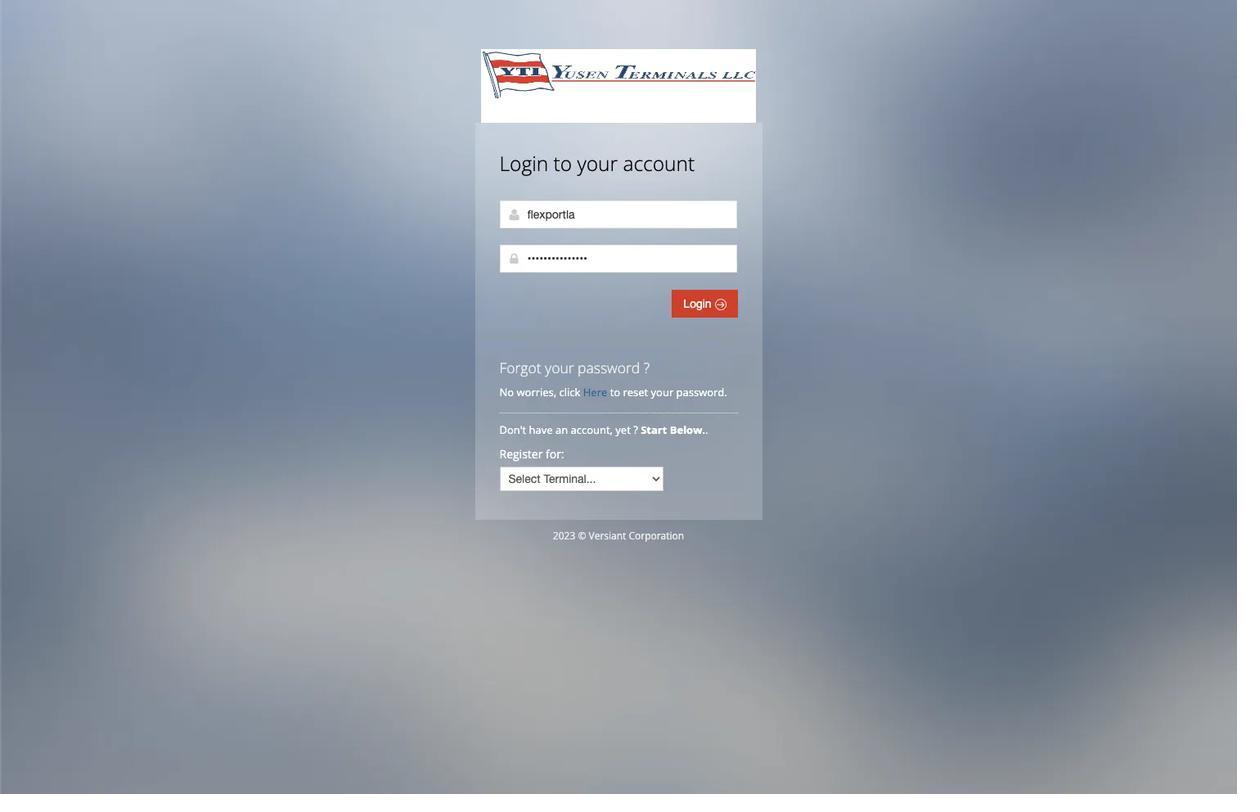 Task type: vqa. For each thing, say whether or not it's contained in the screenshot.
Bill
no



Task type: locate. For each thing, give the bounding box(es) containing it.
0 horizontal spatial your
[[545, 358, 574, 377]]

your up click
[[545, 358, 574, 377]]

your
[[578, 150, 618, 177], [545, 358, 574, 377], [651, 385, 674, 400]]

login
[[500, 150, 549, 177], [684, 297, 715, 310]]

0 vertical spatial your
[[578, 150, 618, 177]]

2 vertical spatial your
[[651, 385, 674, 400]]

2023
[[553, 529, 576, 543]]

to
[[554, 150, 572, 177], [610, 385, 621, 400]]

worries,
[[517, 385, 557, 400]]

0 vertical spatial login
[[500, 150, 549, 177]]

forgot
[[500, 358, 542, 377]]

click
[[560, 385, 581, 400]]

1 vertical spatial login
[[684, 297, 715, 310]]

1 horizontal spatial login
[[684, 297, 715, 310]]

? right yet on the bottom of page
[[634, 422, 638, 437]]

here
[[584, 385, 608, 400]]

login for login to your account
[[500, 150, 549, 177]]

1 vertical spatial to
[[610, 385, 621, 400]]

your right the reset at the right of the page
[[651, 385, 674, 400]]

login inside button
[[684, 297, 715, 310]]

to inside forgot your password ? no worries, click here to reset your password.
[[610, 385, 621, 400]]

1 vertical spatial ?
[[634, 422, 638, 437]]

1 horizontal spatial your
[[578, 150, 618, 177]]

password
[[578, 358, 640, 377]]

user image
[[508, 208, 521, 221]]

1 horizontal spatial to
[[610, 385, 621, 400]]

yet
[[616, 422, 631, 437]]

1 vertical spatial your
[[545, 358, 574, 377]]

don't
[[500, 422, 527, 437]]

0 vertical spatial ?
[[644, 358, 650, 377]]

0 horizontal spatial to
[[554, 150, 572, 177]]

0 vertical spatial to
[[554, 150, 572, 177]]

1 horizontal spatial ?
[[644, 358, 650, 377]]

©
[[578, 529, 586, 543]]

for:
[[546, 446, 565, 462]]

reset
[[623, 385, 649, 400]]

to right here link on the left of the page
[[610, 385, 621, 400]]

versiant
[[589, 529, 627, 543]]

an
[[556, 422, 568, 437]]

your up username text box
[[578, 150, 618, 177]]

?
[[644, 358, 650, 377], [634, 422, 638, 437]]

start
[[641, 422, 668, 437]]

to up username text box
[[554, 150, 572, 177]]

Password password field
[[500, 245, 737, 273]]

0 horizontal spatial ?
[[634, 422, 638, 437]]

here link
[[584, 385, 608, 400]]

login to your account
[[500, 150, 695, 177]]

0 horizontal spatial login
[[500, 150, 549, 177]]

register for:
[[500, 446, 565, 462]]

2023 © versiant corporation
[[553, 529, 685, 543]]

register
[[500, 446, 543, 462]]

? up the reset at the right of the page
[[644, 358, 650, 377]]



Task type: describe. For each thing, give the bounding box(es) containing it.
login for login
[[684, 297, 715, 310]]

no
[[500, 385, 514, 400]]

have
[[529, 422, 553, 437]]

corporation
[[629, 529, 685, 543]]

don't have an account, yet ? start below. .
[[500, 422, 711, 437]]

account,
[[571, 422, 613, 437]]

forgot your password ? no worries, click here to reset your password.
[[500, 358, 728, 400]]

Username text field
[[500, 201, 737, 228]]

below.
[[670, 422, 706, 437]]

login button
[[672, 290, 738, 318]]

2 horizontal spatial your
[[651, 385, 674, 400]]

.
[[706, 422, 709, 437]]

swapright image
[[715, 299, 727, 310]]

account
[[623, 150, 695, 177]]

password.
[[677, 385, 728, 400]]

lock image
[[508, 252, 521, 265]]

? inside forgot your password ? no worries, click here to reset your password.
[[644, 358, 650, 377]]



